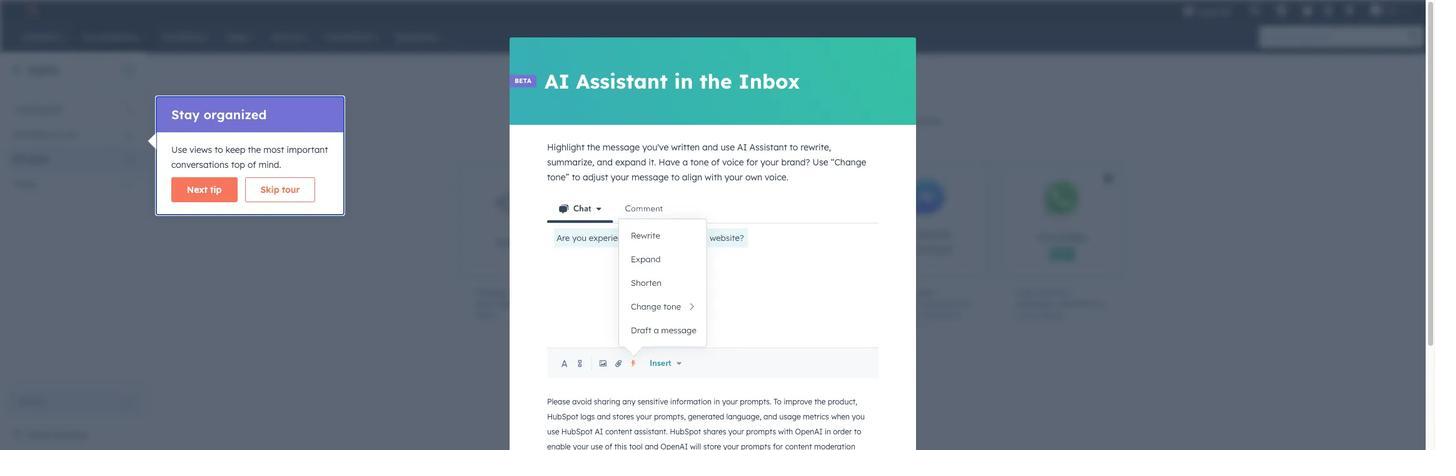 Task type: locate. For each thing, give the bounding box(es) containing it.
conversations inside use views to keep the most important conversations top of mind.
[[171, 159, 229, 171]]

beta
[[515, 77, 531, 85]]

of
[[711, 157, 720, 168], [248, 159, 256, 171], [605, 443, 612, 451]]

0 horizontal spatial with
[[640, 311, 655, 320]]

0 horizontal spatial inbox
[[476, 311, 495, 320]]

the up summarize, at the top left of page
[[587, 142, 600, 153]]

written
[[671, 142, 700, 153]]

skip tour
[[260, 184, 300, 196]]

1 horizontal spatial ai
[[595, 428, 603, 437]]

1 horizontal spatial openai
[[795, 428, 823, 437]]

your inside manage and respond to team emails from your inbox
[[540, 300, 556, 309]]

inbox up unassigned
[[29, 64, 59, 76]]

for up own
[[746, 157, 758, 168]]

ai up voice
[[737, 142, 747, 153]]

0 vertical spatial message
[[603, 142, 640, 153]]

receiving for messenger
[[901, 288, 933, 298]]

brad klo image
[[1370, 4, 1381, 16]]

receiving
[[901, 288, 933, 298], [1036, 288, 1068, 298]]

1 vertical spatial message
[[632, 172, 669, 183]]

to inside use views to keep the most important conversations top of mind.
[[215, 144, 223, 156]]

in inside connect live chat and create chatbots to engage with your website visitors in real time
[[667, 322, 674, 331]]

1 horizontal spatial assistant
[[750, 142, 787, 153]]

assistant inside highlight the message you've written and use ai assistant to rewrite, summarize, and expand it. have a tone of voice for your brand? use "change tone" to adjust your message to align with your own voice.
[[750, 142, 787, 153]]

0 horizontal spatial content
[[605, 428, 632, 437]]

use up voice
[[721, 142, 735, 153]]

2 vertical spatial ai
[[595, 428, 603, 437]]

logs
[[581, 413, 595, 422]]

1 0 from the top
[[126, 104, 131, 115]]

2 horizontal spatial with
[[778, 428, 793, 437]]

1 vertical spatial 0
[[126, 129, 131, 140]]

connect up engage
[[611, 288, 640, 298]]

inbox up start on the top of page
[[739, 69, 800, 94]]

content down usage
[[785, 443, 812, 451]]

message down "it."
[[632, 172, 669, 183]]

with up visitors
[[640, 311, 655, 320]]

to up the brand?
[[790, 142, 798, 153]]

0 vertical spatial connect
[[639, 116, 673, 127]]

2 receiving from the left
[[1036, 288, 1068, 298]]

connect for connect live chat and create chatbots to engage with your website visitors in real time
[[611, 288, 640, 298]]

message
[[603, 142, 640, 153], [632, 172, 669, 183]]

1 vertical spatial whatsapp
[[1016, 300, 1053, 309]]

1 vertical spatial use
[[547, 428, 559, 437]]

inbox inside manage and respond to team emails from your inbox
[[476, 311, 495, 320]]

your inside connect live chat and create chatbots to engage with your website visitors in real time
[[657, 311, 673, 320]]

receiving down facebook messenger
[[901, 288, 933, 298]]

of inside use views to keep the most important conversations top of mind.
[[248, 159, 256, 171]]

1 horizontal spatial receiving
[[1036, 288, 1068, 298]]

and inside connect live chat and create chatbots to engage with your website visitors in real time
[[674, 288, 688, 298]]

respond
[[523, 288, 551, 298]]

0 horizontal spatial use
[[171, 144, 187, 156]]

0
[[126, 104, 131, 115], [126, 129, 131, 140], [126, 154, 131, 165]]

facebook messenger
[[902, 228, 953, 256]]

tone"
[[547, 172, 569, 183]]

menu
[[1174, 0, 1420, 20]]

receiving down "new"
[[1036, 288, 1068, 298]]

use left the this
[[591, 443, 603, 451]]

1 vertical spatial openai
[[661, 443, 688, 451]]

start
[[881, 288, 899, 298], [1016, 288, 1034, 298]]

content up the this
[[605, 428, 632, 437]]

1 vertical spatial connect
[[611, 288, 640, 298]]

0 vertical spatial create
[[611, 300, 633, 309]]

use up 'enable'
[[547, 428, 559, 437]]

chatbots
[[636, 300, 667, 309], [921, 311, 953, 320]]

1 vertical spatial content
[[785, 443, 812, 451]]

start inside start receiving whatsapp conversations in your inbox
[[1016, 288, 1034, 298]]

hubspot up will
[[670, 428, 701, 437]]

0 vertical spatial content
[[605, 428, 632, 437]]

improve
[[784, 398, 812, 407]]

the inside please avoid sharing any sensitive information in your prompts. to improve the product, hubspot logs and stores your prompts, generated language, and usage metrics when you use hubspot ai content assistant. hubspot shares your prompts with openai in order to enable your use of this tool and openai will store your prompts for content moderat
[[815, 398, 826, 407]]

1 horizontal spatial inbox
[[899, 322, 918, 331]]

2 start from the left
[[1016, 288, 1034, 298]]

1 start from the left
[[881, 288, 899, 298]]

Search HubSpot search field
[[1260, 26, 1413, 48]]

openai left will
[[661, 443, 688, 451]]

conversations
[[827, 116, 884, 127], [171, 159, 229, 171], [921, 300, 971, 309], [1055, 300, 1105, 309]]

openai down "metrics"
[[795, 428, 823, 437]]

from
[[522, 300, 538, 309]]

2 horizontal spatial of
[[711, 157, 720, 168]]

hubspot down logs at the left bottom of page
[[562, 428, 593, 437]]

0 horizontal spatial chatbots
[[636, 300, 667, 309]]

1 horizontal spatial chatbots
[[921, 311, 953, 320]]

for
[[746, 157, 758, 168], [773, 443, 783, 451]]

0 vertical spatial use
[[721, 142, 735, 153]]

information
[[670, 398, 712, 407]]

manage
[[476, 288, 505, 298]]

emails
[[496, 300, 519, 309]]

ai inside please avoid sharing any sensitive information in your prompts. to improve the product, hubspot logs and stores your prompts, generated language, and usage metrics when you use hubspot ai content assistant. hubspot shares your prompts with openai in order to enable your use of this tool and openai will store your prompts for content moderat
[[595, 428, 603, 437]]

chatbots inside connect live chat and create chatbots to engage with your website visitors in real time
[[636, 300, 667, 309]]

in
[[674, 69, 693, 94], [955, 311, 961, 320], [1016, 311, 1023, 320], [667, 322, 674, 331], [714, 398, 720, 407], [825, 428, 831, 437]]

1 horizontal spatial use
[[591, 443, 603, 451]]

0 horizontal spatial assistant
[[576, 69, 668, 94]]

and inside start receiving messenger conversations and create chatbots in your inbox
[[881, 311, 895, 320]]

0 vertical spatial messenger
[[902, 243, 953, 256]]

ai assistant in the inbox
[[545, 69, 800, 94]]

1 vertical spatial for
[[773, 443, 783, 451]]

help image
[[1302, 6, 1313, 17]]

create inside connect live chat and create chatbots to engage with your website visitors in real time
[[611, 300, 633, 309]]

None checkbox
[[729, 164, 854, 278], [999, 164, 1170, 278], [729, 164, 854, 278], [999, 164, 1170, 278]]

notifications button
[[1339, 0, 1360, 20]]

2 vertical spatial use
[[591, 443, 603, 451]]

inbox left settings
[[28, 430, 52, 442]]

messenger inside start receiving messenger conversations and create chatbots in your inbox
[[881, 300, 919, 309]]

abc
[[1384, 5, 1400, 15]]

upgrade
[[1197, 6, 1232, 16]]

for down usage
[[773, 443, 783, 451]]

whatsapp
[[1038, 231, 1087, 244], [1016, 300, 1053, 309]]

0 vertical spatial with
[[705, 172, 722, 183]]

store
[[703, 443, 721, 451]]

a
[[683, 157, 688, 168]]

connect up you've at the left top
[[639, 116, 673, 127]]

2 vertical spatial 0
[[126, 154, 131, 165]]

inbox inside start receiving messenger conversations and create chatbots in your inbox
[[899, 322, 918, 331]]

facebook
[[904, 228, 951, 241]]

mind.
[[259, 159, 281, 171]]

0 horizontal spatial receiving
[[901, 288, 933, 298]]

me
[[63, 129, 76, 140]]

1 vertical spatial ai
[[737, 142, 747, 153]]

use
[[171, 144, 187, 156], [813, 157, 828, 168]]

1 receiving from the left
[[901, 288, 933, 298]]

of inside please avoid sharing any sensitive information in your prompts. to improve the product, hubspot logs and stores your prompts, generated language, and usage metrics when you use hubspot ai content assistant. hubspot shares your prompts with openai in order to enable your use of this tool and openai will store your prompts for content moderat
[[605, 443, 612, 451]]

2 0 from the top
[[126, 129, 131, 140]]

1 horizontal spatial start
[[1016, 288, 1034, 298]]

first
[[697, 116, 713, 127]]

menu item
[[1241, 0, 1243, 20]]

for inside please avoid sharing any sensitive information in your prompts. to improve the product, hubspot logs and stores your prompts, generated language, and usage metrics when you use hubspot ai content assistant. hubspot shares your prompts with openai in order to enable your use of this tool and openai will store your prompts for content moderat
[[773, 443, 783, 451]]

use down rewrite,
[[813, 157, 828, 168]]

use left the views
[[171, 144, 187, 156]]

0 vertical spatial 0
[[126, 104, 131, 115]]

2 horizontal spatial inbox
[[1043, 311, 1062, 320]]

the right 'keep'
[[248, 144, 261, 156]]

it.
[[649, 157, 656, 168]]

ai assistant in the inbox dialog
[[510, 38, 916, 451]]

receiving inside start receiving messenger conversations and create chatbots in your inbox
[[901, 288, 933, 298]]

chat
[[646, 244, 669, 257]]

0 horizontal spatial of
[[248, 159, 256, 171]]

skip
[[260, 184, 279, 196]]

1 vertical spatial create
[[897, 311, 919, 320]]

0 horizontal spatial ai
[[545, 69, 570, 94]]

1 vertical spatial use
[[813, 157, 828, 168]]

conversations inside start receiving messenger conversations and create chatbots in your inbox
[[921, 300, 971, 309]]

chat
[[656, 288, 672, 298]]

3 0 from the top
[[126, 154, 131, 165]]

1 vertical spatial assistant
[[750, 142, 787, 153]]

with inside connect live chat and create chatbots to engage with your website visitors in real time
[[640, 311, 655, 320]]

1 vertical spatial with
[[640, 311, 655, 320]]

to right respond
[[554, 288, 561, 298]]

to down have
[[671, 172, 680, 183]]

start inside start receiving messenger conversations and create chatbots in your inbox
[[881, 288, 899, 298]]

time
[[611, 333, 627, 343]]

ai down logs at the left bottom of page
[[595, 428, 603, 437]]

message up "expand"
[[603, 142, 640, 153]]

0 horizontal spatial openai
[[661, 443, 688, 451]]

inbox inside dialog
[[739, 69, 800, 94]]

inbox.
[[919, 116, 943, 127]]

search button
[[1403, 26, 1424, 48]]

notifications image
[[1344, 6, 1355, 17]]

of left the this
[[605, 443, 612, 451]]

of inside highlight the message you've written and use ai assistant to rewrite, summarize, and expand it. have a tone of voice for your brand? use "change tone" to adjust your message to align with your own voice.
[[711, 157, 720, 168]]

and inside manage and respond to team emails from your inbox
[[507, 288, 521, 298]]

2 horizontal spatial use
[[721, 142, 735, 153]]

with down tone
[[705, 172, 722, 183]]

marketplaces image
[[1276, 6, 1287, 17]]

1 horizontal spatial of
[[605, 443, 612, 451]]

unassigned
[[13, 104, 61, 115]]

keep
[[226, 144, 245, 156]]

0 vertical spatial ai
[[545, 69, 570, 94]]

to down you
[[854, 428, 862, 437]]

content
[[605, 428, 632, 437], [785, 443, 812, 451]]

order
[[833, 428, 852, 437]]

tone
[[690, 157, 709, 168]]

0 vertical spatial openai
[[795, 428, 823, 437]]

2 vertical spatial with
[[778, 428, 793, 437]]

1 horizontal spatial use
[[813, 157, 828, 168]]

0 vertical spatial use
[[171, 144, 187, 156]]

0 horizontal spatial create
[[611, 300, 633, 309]]

receiving inside start receiving whatsapp conversations in your inbox
[[1036, 288, 1068, 298]]

have
[[659, 157, 680, 168]]

0 vertical spatial prompts
[[746, 428, 776, 437]]

to down 'chat'
[[669, 300, 676, 309]]

1 vertical spatial prompts
[[741, 443, 771, 451]]

prompts.
[[740, 398, 772, 407]]

of right the top
[[248, 159, 256, 171]]

inbox
[[476, 311, 495, 320], [1043, 311, 1062, 320], [899, 322, 918, 331]]

1 horizontal spatial for
[[773, 443, 783, 451]]

with down usage
[[778, 428, 793, 437]]

connect for connect your first channel and start bringing conversations to your inbox.
[[639, 116, 673, 127]]

2 horizontal spatial ai
[[737, 142, 747, 153]]

tip
[[210, 184, 222, 196]]

next
[[187, 184, 208, 196]]

1 vertical spatial chatbots
[[921, 311, 953, 320]]

1 vertical spatial messenger
[[881, 300, 919, 309]]

of right tone
[[711, 157, 720, 168]]

any
[[623, 398, 636, 407]]

help button
[[1297, 0, 1318, 20]]

create inside start receiving messenger conversations and create chatbots in your inbox
[[897, 311, 919, 320]]

to left inbox.
[[887, 116, 895, 127]]

to left the me
[[52, 129, 61, 140]]

1 horizontal spatial create
[[897, 311, 919, 320]]

0 horizontal spatial for
[[746, 157, 758, 168]]

inbox
[[29, 64, 59, 76], [739, 69, 800, 94], [28, 430, 52, 442]]

connect inside connect live chat and create chatbots to engage with your website visitors in real time
[[611, 288, 640, 298]]

1 horizontal spatial with
[[705, 172, 722, 183]]

ai right beta
[[545, 69, 570, 94]]

language,
[[726, 413, 762, 422]]

0 vertical spatial for
[[746, 157, 758, 168]]

engage
[[611, 311, 638, 320]]

to left 'keep'
[[215, 144, 223, 156]]

0 horizontal spatial start
[[881, 288, 899, 298]]

the up "metrics"
[[815, 398, 826, 407]]

team
[[495, 237, 521, 249]]

you
[[852, 413, 865, 422]]

chatbots inside start receiving messenger conversations and create chatbots in your inbox
[[921, 311, 953, 320]]

0 vertical spatial chatbots
[[636, 300, 667, 309]]

inbox for inbox
[[29, 64, 59, 76]]

product,
[[828, 398, 857, 407]]

use inside use views to keep the most important conversations top of mind.
[[171, 144, 187, 156]]



Task type: describe. For each thing, give the bounding box(es) containing it.
will
[[690, 443, 701, 451]]

settings link
[[1321, 3, 1336, 17]]

start for start receiving whatsapp conversations in your inbox
[[1016, 288, 1034, 298]]

settings image
[[1323, 5, 1334, 17]]

skip tour button
[[245, 178, 315, 203]]

for inside highlight the message you've written and use ai assistant to rewrite, summarize, and expand it. have a tone of voice for your brand? use "change tone" to adjust your message to align with your own voice.
[[746, 157, 758, 168]]

1 horizontal spatial content
[[785, 443, 812, 451]]

top
[[231, 159, 245, 171]]

to inside manage and respond to team emails from your inbox
[[554, 288, 561, 298]]

sensitive
[[638, 398, 668, 407]]

brand?
[[781, 157, 810, 168]]

0 for open
[[126, 154, 131, 165]]

0 vertical spatial whatsapp
[[1038, 231, 1087, 244]]

abc button
[[1363, 0, 1419, 20]]

"change
[[831, 157, 866, 168]]

inbox for inbox settings
[[28, 430, 52, 442]]

conversations assistant feature preview image
[[547, 195, 879, 380]]

team
[[476, 300, 494, 309]]

real
[[676, 322, 689, 331]]

connect your first channel and start bringing conversations to your inbox.
[[639, 116, 943, 127]]

with inside please avoid sharing any sensitive information in your prompts. to improve the product, hubspot logs and stores your prompts, generated language, and usage metrics when you use hubspot ai content assistant. hubspot shares your prompts with openai in order to enable your use of this tool and openai will store your prompts for content moderat
[[778, 428, 793, 437]]

whatsapp inside start receiving whatsapp conversations in your inbox
[[1016, 300, 1053, 309]]

highlight
[[547, 142, 585, 153]]

0 vertical spatial assistant
[[576, 69, 668, 94]]

this
[[614, 443, 627, 451]]

to inside connect live chat and create chatbots to engage with your website visitors in real time
[[669, 300, 676, 309]]

use inside highlight the message you've written and use ai assistant to rewrite, summarize, and expand it. have a tone of voice for your brand? use "change tone" to adjust your message to align with your own voice.
[[721, 142, 735, 153]]

avoid
[[572, 398, 592, 407]]

align
[[682, 172, 702, 183]]

website
[[611, 322, 638, 331]]

with inside highlight the message you've written and use ai assistant to rewrite, summarize, and expand it. have a tone of voice for your brand? use "change tone" to adjust your message to align with your own voice.
[[705, 172, 722, 183]]

inbox settings
[[28, 430, 88, 442]]

in inside start receiving messenger conversations and create chatbots in your inbox
[[955, 311, 961, 320]]

views
[[189, 144, 212, 156]]

search image
[[1409, 33, 1418, 41]]

voice.
[[765, 172, 789, 183]]

inbox settings link
[[28, 428, 88, 443]]

own
[[745, 172, 762, 183]]

stores
[[613, 413, 634, 422]]

please
[[547, 398, 570, 407]]

say hello.
[[742, 79, 841, 104]]

hubspot down please
[[547, 413, 578, 422]]

rewrite,
[[801, 142, 831, 153]]

usage
[[779, 413, 801, 422]]

team email
[[495, 237, 549, 249]]

Team email checkbox
[[458, 164, 584, 278]]

connect live chat and create chatbots to engage with your website visitors in real time
[[611, 288, 689, 343]]

hello.
[[786, 79, 841, 104]]

the up the first
[[700, 69, 732, 94]]

0 horizontal spatial use
[[547, 428, 559, 437]]

when
[[831, 413, 850, 422]]

use views to keep the most important conversations top of mind.
[[171, 144, 328, 171]]

to
[[774, 398, 782, 407]]

to down summarize, at the top left of page
[[572, 172, 580, 183]]

sharing
[[594, 398, 620, 407]]

calling icon button
[[1244, 2, 1266, 18]]

generated
[[688, 413, 724, 422]]

your inside start receiving messenger conversations and create chatbots in your inbox
[[881, 322, 897, 331]]

open
[[26, 154, 48, 165]]

you've
[[642, 142, 669, 153]]

important
[[287, 144, 328, 156]]

Facebook Messenger checkbox
[[864, 164, 989, 278]]

in inside start receiving whatsapp conversations in your inbox
[[1016, 311, 1023, 320]]

your inside start receiving whatsapp conversations in your inbox
[[1025, 311, 1040, 320]]

highlight the message you've written and use ai assistant to rewrite, summarize, and expand it. have a tone of voice for your brand? use "change tone" to adjust your message to align with your own voice.
[[547, 142, 866, 183]]

next tip
[[187, 184, 222, 196]]

actions
[[18, 398, 44, 407]]

start for start receiving messenger conversations and create chatbots in your inbox
[[881, 288, 899, 298]]

email
[[523, 237, 549, 249]]

shares
[[703, 428, 726, 437]]

adjust
[[583, 172, 608, 183]]

prompts,
[[654, 413, 686, 422]]

next tip button
[[171, 178, 237, 203]]

tool
[[629, 443, 643, 451]]

more
[[15, 179, 36, 190]]

assistant.
[[634, 428, 668, 437]]

settings
[[54, 430, 88, 442]]

hubspot link
[[15, 3, 47, 18]]

new
[[1055, 250, 1070, 258]]

actions button
[[8, 393, 139, 413]]

summarize,
[[547, 157, 595, 168]]

upgrade image
[[1183, 6, 1194, 17]]

channel
[[715, 116, 747, 127]]

calling icon image
[[1249, 5, 1261, 16]]

messenger inside checkbox
[[902, 243, 953, 256]]

start receiving whatsapp conversations in your inbox
[[1016, 288, 1105, 320]]

receiving for whatsapp
[[1036, 288, 1068, 298]]

use inside highlight the message you've written and use ai assistant to rewrite, summarize, and expand it. have a tone of voice for your brand? use "change tone" to adjust your message to align with your own voice.
[[813, 157, 828, 168]]

to inside please avoid sharing any sensitive information in your prompts. to improve the product, hubspot logs and stores your prompts, generated language, and usage metrics when you use hubspot ai content assistant. hubspot shares your prompts with openai in order to enable your use of this tool and openai will store your prompts for content moderat
[[854, 428, 862, 437]]

stay
[[171, 107, 200, 123]]

whatsapp new
[[1038, 231, 1087, 258]]

expand
[[615, 157, 646, 168]]

menu containing abc
[[1174, 0, 1420, 20]]

start receiving messenger conversations and create chatbots in your inbox
[[881, 288, 971, 331]]

assigned to me
[[13, 129, 76, 140]]

the inside use views to keep the most important conversations top of mind.
[[248, 144, 261, 156]]

start
[[768, 116, 788, 127]]

inbox inside start receiving whatsapp conversations in your inbox
[[1043, 311, 1062, 320]]

enable
[[547, 443, 571, 451]]

metrics
[[803, 413, 829, 422]]

0 for to
[[126, 129, 131, 140]]

please avoid sharing any sensitive information in your prompts. to improve the product, hubspot logs and stores your prompts, generated language, and usage metrics when you use hubspot ai content assistant. hubspot shares your prompts with openai in order to enable your use of this tool and openai will store your prompts for content moderat
[[547, 398, 865, 451]]

ai inside highlight the message you've written and use ai assistant to rewrite, summarize, and expand it. have a tone of voice for your brand? use "change tone" to adjust your message to align with your own voice.
[[737, 142, 747, 153]]

the inside highlight the message you've written and use ai assistant to rewrite, summarize, and expand it. have a tone of voice for your brand? use "change tone" to adjust your message to align with your own voice.
[[587, 142, 600, 153]]

Chat checkbox
[[594, 164, 719, 278]]

conversations inside start receiving whatsapp conversations in your inbox
[[1055, 300, 1105, 309]]

hubspot image
[[23, 3, 38, 18]]

live
[[642, 288, 654, 298]]

visitors
[[640, 322, 665, 331]]

manage and respond to team emails from your inbox
[[476, 288, 561, 320]]

assigned
[[13, 129, 50, 140]]



Task type: vqa. For each thing, say whether or not it's contained in the screenshot.
second caret IMAGE from the bottom of the page
no



